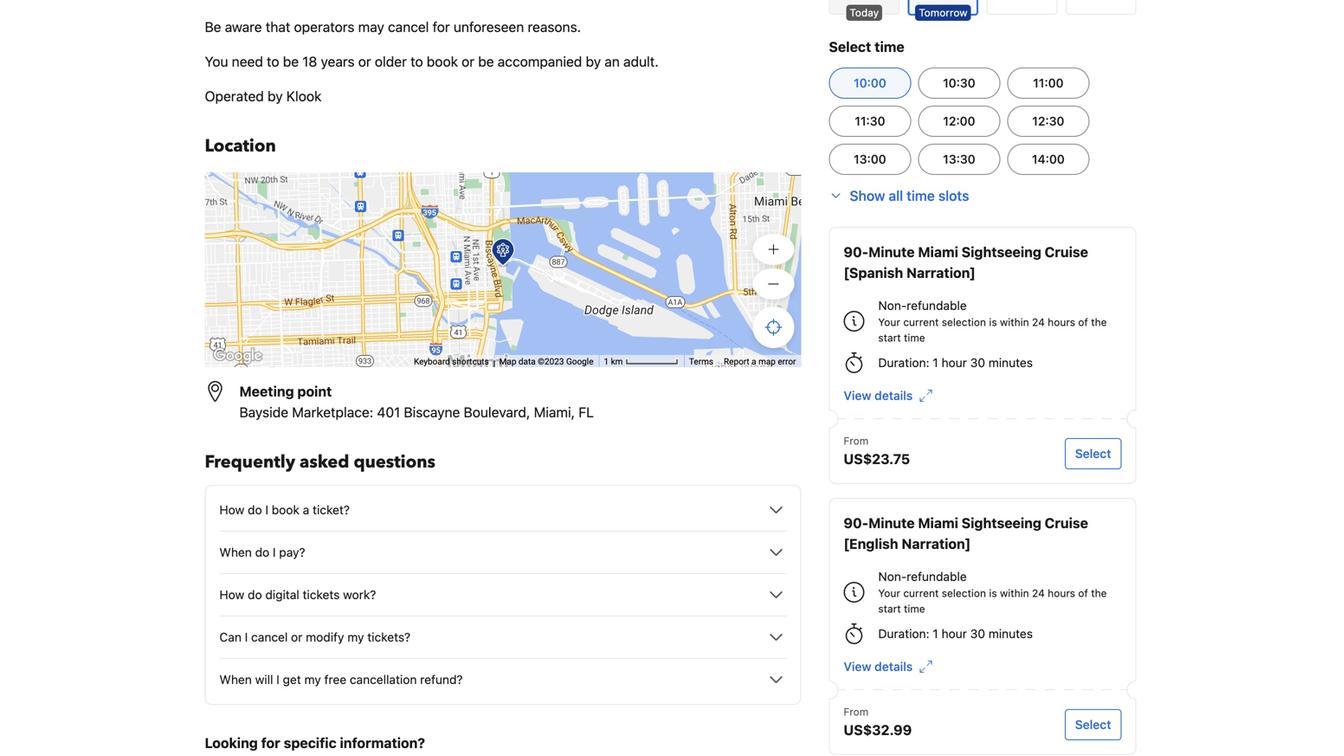 Task type: describe. For each thing, give the bounding box(es) containing it.
information?
[[340, 735, 425, 752]]

today button
[[829, 0, 900, 21]]

view details for us$32.99
[[844, 660, 913, 674]]

km
[[611, 357, 623, 367]]

duration: 1 hour 30 minutes for [spanish
[[879, 356, 1034, 370]]

start for [spanish
[[879, 332, 902, 344]]

adult.
[[624, 53, 659, 70]]

0 vertical spatial select
[[829, 39, 872, 55]]

from us$23.75
[[844, 435, 911, 467]]

within for 90-minute miami sightseeing cruise [spanish narration]
[[1001, 316, 1030, 328]]

report
[[724, 357, 750, 367]]

slots
[[939, 188, 970, 204]]

2 to from the left
[[411, 53, 423, 70]]

view details link for us$32.99
[[844, 658, 932, 676]]

0 vertical spatial for
[[433, 19, 450, 35]]

need
[[232, 53, 263, 70]]

duration: 1 hour 30 minutes for [english
[[879, 627, 1034, 641]]

when will i get my free cancellation refund?
[[220, 673, 463, 687]]

looking for specific information?
[[205, 735, 425, 752]]

operated
[[205, 88, 264, 104]]

how do i book a ticket?
[[220, 503, 350, 517]]

refundable for [english
[[907, 570, 967, 584]]

older
[[375, 53, 407, 70]]

how for how do i book a ticket?
[[220, 503, 245, 517]]

free
[[324, 673, 347, 687]]

30 for us$32.99
[[971, 627, 986, 641]]

location
[[205, 134, 276, 158]]

my inside dropdown button
[[348, 630, 364, 645]]

when do i pay?
[[220, 545, 305, 560]]

how do i book a ticket? button
[[220, 500, 787, 521]]

the for 90-minute miami sightseeing cruise [spanish narration]
[[1092, 316, 1108, 328]]

you
[[205, 53, 228, 70]]

13:00
[[854, 152, 887, 166]]

minutes for 90-minute miami sightseeing cruise [english narration]
[[989, 627, 1034, 641]]

meeting point bayside marketplace: 401 biscayne boulevard, miami, fl
[[240, 383, 594, 421]]

do for book
[[248, 503, 262, 517]]

how do digital tickets work?
[[220, 588, 376, 602]]

pay?
[[279, 545, 305, 560]]

minute for [spanish
[[869, 244, 915, 260]]

[english
[[844, 536, 899, 552]]

non- for [english
[[879, 570, 907, 584]]

operated by klook
[[205, 88, 322, 104]]

cruise for 90-minute miami sightseeing cruise [english narration]
[[1045, 515, 1089, 532]]

0 vertical spatial book
[[427, 53, 458, 70]]

how for how do digital tickets work?
[[220, 588, 245, 602]]

hour for [spanish
[[942, 356, 968, 370]]

reasons.
[[528, 19, 581, 35]]

accompanied
[[498, 53, 582, 70]]

unforeseen
[[454, 19, 524, 35]]

401
[[377, 404, 400, 421]]

book inside dropdown button
[[272, 503, 300, 517]]

24 for 90-minute miami sightseeing cruise [spanish narration]
[[1033, 316, 1046, 328]]

1 for [spanish
[[933, 356, 939, 370]]

duration: for [spanish
[[879, 356, 930, 370]]

duration: for [english
[[879, 627, 930, 641]]

refund?
[[420, 673, 463, 687]]

shortcuts
[[452, 357, 489, 367]]

looking
[[205, 735, 258, 752]]

get
[[283, 673, 301, 687]]

90- for 90-minute miami sightseeing cruise [spanish narration]
[[844, 244, 869, 260]]

error
[[778, 357, 797, 367]]

frequently asked questions
[[205, 451, 436, 474]]

10:00
[[854, 76, 887, 90]]

tickets?
[[368, 630, 411, 645]]

will
[[255, 673, 273, 687]]

1 km
[[604, 357, 625, 367]]

details for us$23.75
[[875, 389, 913, 403]]

90-minute miami sightseeing cruise [english narration]
[[844, 515, 1089, 552]]

18
[[303, 53, 317, 70]]

map region
[[0, 149, 879, 371]]

can i cancel or modify my tickets? button
[[220, 627, 787, 648]]

hour for [english
[[942, 627, 968, 641]]

klook
[[287, 88, 322, 104]]

keyboard
[[414, 357, 450, 367]]

all
[[889, 188, 904, 204]]

map data ©2023 google
[[500, 357, 594, 367]]

sightseeing for 90-minute miami sightseeing cruise [spanish narration]
[[962, 244, 1042, 260]]

us$32.99
[[844, 722, 913, 739]]

map
[[759, 357, 776, 367]]

minute for [english
[[869, 515, 915, 532]]

keyboard shortcuts
[[414, 357, 489, 367]]

miami,
[[534, 404, 575, 421]]

narration] for [spanish
[[907, 265, 976, 281]]

may
[[358, 19, 385, 35]]

non- for [spanish
[[879, 298, 907, 313]]

map
[[500, 357, 517, 367]]

your for [spanish
[[879, 316, 901, 328]]

1 for [english
[[933, 627, 939, 641]]

13:30
[[944, 152, 976, 166]]

sightseeing for 90-minute miami sightseeing cruise [english narration]
[[962, 515, 1042, 532]]

report a map error
[[724, 357, 797, 367]]

meeting
[[240, 383, 294, 400]]

ticket?
[[313, 503, 350, 517]]

2 be from the left
[[478, 53, 494, 70]]

us$23.75
[[844, 451, 911, 467]]

12:00
[[944, 114, 976, 128]]

1 to from the left
[[267, 53, 279, 70]]

terms link
[[690, 357, 714, 367]]

1 km button
[[599, 355, 684, 368]]

my inside dropdown button
[[305, 673, 321, 687]]

i for pay?
[[273, 545, 276, 560]]

10:30
[[944, 76, 976, 90]]

work?
[[343, 588, 376, 602]]

aware
[[225, 19, 262, 35]]

marketplace:
[[292, 404, 374, 421]]

view details link for us$23.75
[[844, 387, 932, 405]]

90-minute miami sightseeing cruise [spanish narration]
[[844, 244, 1089, 281]]



Task type: vqa. For each thing, say whether or not it's contained in the screenshot.
the leftmost "or"
yes



Task type: locate. For each thing, give the bounding box(es) containing it.
1 view from the top
[[844, 389, 872, 403]]

from up us$32.99
[[844, 706, 869, 718]]

2 from from the top
[[844, 706, 869, 718]]

how do digital tickets work? button
[[220, 585, 787, 606]]

select for 90-minute miami sightseeing cruise [spanish narration]
[[1076, 447, 1112, 461]]

narration]
[[907, 265, 976, 281], [902, 536, 971, 552]]

1 current from the top
[[904, 316, 939, 328]]

current for [english
[[904, 587, 939, 600]]

details up from us$23.75
[[875, 389, 913, 403]]

1 vertical spatial from
[[844, 706, 869, 718]]

0 horizontal spatial a
[[303, 503, 310, 517]]

12:30
[[1033, 114, 1065, 128]]

for up you need to be 18 years or older to book or be accompanied by an adult.
[[433, 19, 450, 35]]

1 view details link from the top
[[844, 387, 932, 405]]

0 vertical spatial cruise
[[1045, 244, 1089, 260]]

0 vertical spatial selection
[[942, 316, 987, 328]]

a left map at the top
[[752, 357, 757, 367]]

questions
[[354, 451, 436, 474]]

my right get
[[305, 673, 321, 687]]

2 90- from the top
[[844, 515, 869, 532]]

1 horizontal spatial to
[[411, 53, 423, 70]]

refundable for [spanish
[[907, 298, 967, 313]]

1 vertical spatial 90-
[[844, 515, 869, 532]]

1 horizontal spatial my
[[348, 630, 364, 645]]

narration] right [spanish
[[907, 265, 976, 281]]

2 duration: 1 hour 30 minutes from the top
[[879, 627, 1034, 641]]

1 vertical spatial do
[[255, 545, 270, 560]]

1 24 from the top
[[1033, 316, 1046, 328]]

90- up [english
[[844, 515, 869, 532]]

selection down 90-minute miami sightseeing cruise [english narration]
[[942, 587, 987, 600]]

i
[[265, 503, 269, 517], [273, 545, 276, 560], [245, 630, 248, 645], [277, 673, 280, 687]]

modify
[[306, 630, 344, 645]]

1 vertical spatial sightseeing
[[962, 515, 1042, 532]]

0 horizontal spatial book
[[272, 503, 300, 517]]

i inside 'dropdown button'
[[273, 545, 276, 560]]

1 refundable from the top
[[907, 298, 967, 313]]

2 duration: from the top
[[879, 627, 930, 641]]

24 for 90-minute miami sightseeing cruise [english narration]
[[1033, 587, 1046, 600]]

0 vertical spatial non-
[[879, 298, 907, 313]]

current for [spanish
[[904, 316, 939, 328]]

1 vertical spatial view
[[844, 660, 872, 674]]

how inside dropdown button
[[220, 503, 245, 517]]

non- down [english
[[879, 570, 907, 584]]

within down 90-minute miami sightseeing cruise [english narration]
[[1001, 587, 1030, 600]]

0 vertical spatial cancel
[[388, 19, 429, 35]]

sightseeing inside the 90-minute miami sightseeing cruise [spanish narration]
[[962, 244, 1042, 260]]

2 hours from the top
[[1048, 587, 1076, 600]]

by
[[586, 53, 601, 70], [268, 88, 283, 104]]

1 30 from the top
[[971, 356, 986, 370]]

0 vertical spatial 90-
[[844, 244, 869, 260]]

2 start from the top
[[879, 603, 902, 615]]

1 vertical spatial cancel
[[251, 630, 288, 645]]

select button for 90-minute miami sightseeing cruise [spanish narration]
[[1065, 438, 1122, 470]]

2 select button from the top
[[1065, 710, 1122, 741]]

[spanish
[[844, 265, 904, 281]]

that
[[266, 19, 291, 35]]

start down [english
[[879, 603, 902, 615]]

1 vertical spatial is
[[990, 587, 998, 600]]

refundable down the 90-minute miami sightseeing cruise [spanish narration]
[[907, 298, 967, 313]]

2 refundable from the top
[[907, 570, 967, 584]]

1
[[933, 356, 939, 370], [604, 357, 609, 367], [933, 627, 939, 641]]

2 your from the top
[[879, 587, 901, 600]]

1 start from the top
[[879, 332, 902, 344]]

a
[[752, 357, 757, 367], [303, 503, 310, 517]]

cruise
[[1045, 244, 1089, 260], [1045, 515, 1089, 532]]

within for 90-minute miami sightseeing cruise [english narration]
[[1001, 587, 1030, 600]]

0 horizontal spatial my
[[305, 673, 321, 687]]

0 vertical spatial from
[[844, 435, 869, 447]]

1 vertical spatial view details link
[[844, 658, 932, 676]]

do inside dropdown button
[[248, 588, 262, 602]]

of for 90-minute miami sightseeing cruise [spanish narration]
[[1079, 316, 1089, 328]]

non-refundable your current selection is within 24 hours of the start time for [english
[[879, 570, 1108, 615]]

view up the 'from us$32.99'
[[844, 660, 872, 674]]

1 details from the top
[[875, 389, 913, 403]]

non-refundable your current selection is within 24 hours of the start time
[[879, 298, 1108, 344], [879, 570, 1108, 615]]

or left older
[[359, 53, 371, 70]]

1 when from the top
[[220, 545, 252, 560]]

to right need
[[267, 53, 279, 70]]

0 vertical spatial details
[[875, 389, 913, 403]]

show
[[850, 188, 886, 204]]

1 of from the top
[[1079, 316, 1089, 328]]

when do i pay? button
[[220, 542, 787, 563]]

2 when from the top
[[220, 673, 252, 687]]

be down unforeseen at the top of page
[[478, 53, 494, 70]]

non-refundable your current selection is within 24 hours of the start time down the 90-minute miami sightseeing cruise [spanish narration]
[[879, 298, 1108, 344]]

0 vertical spatial refundable
[[907, 298, 967, 313]]

1 be from the left
[[283, 53, 299, 70]]

2 view details link from the top
[[844, 658, 932, 676]]

from inside the 'from us$32.99'
[[844, 706, 869, 718]]

start down [spanish
[[879, 332, 902, 344]]

0 horizontal spatial to
[[267, 53, 279, 70]]

0 vertical spatial my
[[348, 630, 364, 645]]

1 vertical spatial how
[[220, 588, 245, 602]]

keyboard shortcuts button
[[414, 356, 489, 368]]

1 vertical spatial selection
[[942, 587, 987, 600]]

refundable
[[907, 298, 967, 313], [907, 570, 967, 584]]

0 vertical spatial miami
[[919, 244, 959, 260]]

1 vertical spatial my
[[305, 673, 321, 687]]

2 vertical spatial do
[[248, 588, 262, 602]]

1 horizontal spatial cancel
[[388, 19, 429, 35]]

1 vertical spatial the
[[1092, 587, 1108, 600]]

asked
[[300, 451, 350, 474]]

selection for [spanish
[[942, 316, 987, 328]]

current down 90-minute miami sightseeing cruise [english narration]
[[904, 587, 939, 600]]

digital
[[265, 588, 300, 602]]

view for us$32.99
[[844, 660, 872, 674]]

minute inside 90-minute miami sightseeing cruise [english narration]
[[869, 515, 915, 532]]

1 vertical spatial narration]
[[902, 536, 971, 552]]

to right older
[[411, 53, 423, 70]]

cruise inside 90-minute miami sightseeing cruise [english narration]
[[1045, 515, 1089, 532]]

2 the from the top
[[1092, 587, 1108, 600]]

0 horizontal spatial by
[[268, 88, 283, 104]]

how down the frequently
[[220, 503, 245, 517]]

1 horizontal spatial or
[[359, 53, 371, 70]]

1 your from the top
[[879, 316, 901, 328]]

from
[[844, 435, 869, 447], [844, 706, 869, 718]]

1 vertical spatial 24
[[1033, 587, 1046, 600]]

frequently
[[205, 451, 295, 474]]

2 view from the top
[[844, 660, 872, 674]]

1 minute from the top
[[869, 244, 915, 260]]

miami inside 90-minute miami sightseeing cruise [english narration]
[[919, 515, 959, 532]]

0 vertical spatial how
[[220, 503, 245, 517]]

minute up [english
[[869, 515, 915, 532]]

view up from us$23.75
[[844, 389, 872, 403]]

0 horizontal spatial cancel
[[251, 630, 288, 645]]

is down 90-minute miami sightseeing cruise [english narration]
[[990, 587, 998, 600]]

1 duration: from the top
[[879, 356, 930, 370]]

from us$32.99
[[844, 706, 913, 739]]

1 vertical spatial non-refundable your current selection is within 24 hours of the start time
[[879, 570, 1108, 615]]

refundable down 90-minute miami sightseeing cruise [english narration]
[[907, 570, 967, 584]]

0 vertical spatial duration:
[[879, 356, 930, 370]]

1 vertical spatial current
[[904, 587, 939, 600]]

terms
[[690, 357, 714, 367]]

2 how from the top
[[220, 588, 245, 602]]

0 vertical spatial sightseeing
[[962, 244, 1042, 260]]

miami inside the 90-minute miami sightseeing cruise [spanish narration]
[[919, 244, 959, 260]]

a inside dropdown button
[[303, 503, 310, 517]]

0 vertical spatial do
[[248, 503, 262, 517]]

by left an at the top left
[[586, 53, 601, 70]]

1 vertical spatial select
[[1076, 447, 1112, 461]]

point
[[298, 383, 332, 400]]

when for when will i get my free cancellation refund?
[[220, 673, 252, 687]]

30 for us$23.75
[[971, 356, 986, 370]]

0 vertical spatial when
[[220, 545, 252, 560]]

google image
[[209, 345, 266, 367]]

1 vertical spatial a
[[303, 503, 310, 517]]

miami
[[919, 244, 959, 260], [919, 515, 959, 532]]

1 from from the top
[[844, 435, 869, 447]]

2 30 from the top
[[971, 627, 986, 641]]

fl
[[579, 404, 594, 421]]

sightseeing inside 90-minute miami sightseeing cruise [english narration]
[[962, 515, 1042, 532]]

90-
[[844, 244, 869, 260], [844, 515, 869, 532]]

be
[[283, 53, 299, 70], [478, 53, 494, 70]]

select
[[829, 39, 872, 55], [1076, 447, 1112, 461], [1076, 718, 1112, 732]]

operators
[[294, 19, 355, 35]]

1 vertical spatial duration: 1 hour 30 minutes
[[879, 627, 1034, 641]]

1 hour from the top
[[942, 356, 968, 370]]

how
[[220, 503, 245, 517], [220, 588, 245, 602]]

2 of from the top
[[1079, 587, 1089, 600]]

1 vertical spatial details
[[875, 660, 913, 674]]

cruise for 90-minute miami sightseeing cruise [spanish narration]
[[1045, 244, 1089, 260]]

the for 90-minute miami sightseeing cruise [english narration]
[[1092, 587, 1108, 600]]

2 cruise from the top
[[1045, 515, 1089, 532]]

0 vertical spatial your
[[879, 316, 901, 328]]

when for when do i pay?
[[220, 545, 252, 560]]

0 vertical spatial current
[[904, 316, 939, 328]]

minute inside the 90-minute miami sightseeing cruise [spanish narration]
[[869, 244, 915, 260]]

1 vertical spatial for
[[261, 735, 281, 752]]

minutes for 90-minute miami sightseeing cruise [spanish narration]
[[989, 356, 1034, 370]]

1 duration: 1 hour 30 minutes from the top
[[879, 356, 1034, 370]]

1 90- from the top
[[844, 244, 869, 260]]

an
[[605, 53, 620, 70]]

1 sightseeing from the top
[[962, 244, 1042, 260]]

minute
[[869, 244, 915, 260], [869, 515, 915, 532]]

1 vertical spatial refundable
[[907, 570, 967, 584]]

i right can
[[245, 630, 248, 645]]

is for [english
[[990, 587, 998, 600]]

1 vertical spatial hour
[[942, 627, 968, 641]]

2 sightseeing from the top
[[962, 515, 1042, 532]]

do inside 'dropdown button'
[[255, 545, 270, 560]]

1 how from the top
[[220, 503, 245, 517]]

1 vertical spatial duration:
[[879, 627, 930, 641]]

2 vertical spatial select
[[1076, 718, 1112, 732]]

2 minutes from the top
[[989, 627, 1034, 641]]

i for get
[[277, 673, 280, 687]]

0 vertical spatial is
[[990, 316, 998, 328]]

cancel
[[388, 19, 429, 35], [251, 630, 288, 645]]

0 horizontal spatial for
[[261, 735, 281, 752]]

0 vertical spatial 24
[[1033, 316, 1046, 328]]

0 vertical spatial 30
[[971, 356, 986, 370]]

1 vertical spatial book
[[272, 503, 300, 517]]

1 vertical spatial hours
[[1048, 587, 1076, 600]]

2 within from the top
[[1001, 587, 1030, 600]]

non-refundable your current selection is within 24 hours of the start time for [spanish
[[879, 298, 1108, 344]]

2 current from the top
[[904, 587, 939, 600]]

cancel right can
[[251, 630, 288, 645]]

1 view details from the top
[[844, 389, 913, 403]]

0 vertical spatial hours
[[1048, 316, 1076, 328]]

non- down [spanish
[[879, 298, 907, 313]]

report a map error link
[[724, 357, 797, 367]]

do up "when do i pay?"
[[248, 503, 262, 517]]

time inside show all time slots button
[[907, 188, 935, 204]]

book
[[427, 53, 458, 70], [272, 503, 300, 517]]

a left ticket?
[[303, 503, 310, 517]]

1 horizontal spatial a
[[752, 357, 757, 367]]

view details for us$23.75
[[844, 389, 913, 403]]

or down unforeseen at the top of page
[[462, 53, 475, 70]]

2 selection from the top
[[942, 587, 987, 600]]

2 non- from the top
[[879, 570, 907, 584]]

90- inside 90-minute miami sightseeing cruise [english narration]
[[844, 515, 869, 532]]

be aware that operators may cancel for unforeseen reasons.
[[205, 19, 581, 35]]

90- up [spanish
[[844, 244, 869, 260]]

view details up the 'from us$32.99'
[[844, 660, 913, 674]]

1 non-refundable your current selection is within 24 hours of the start time from the top
[[879, 298, 1108, 344]]

within down the 90-minute miami sightseeing cruise [spanish narration]
[[1001, 316, 1030, 328]]

1 vertical spatial non-
[[879, 570, 907, 584]]

1 vertical spatial miami
[[919, 515, 959, 532]]

cruise inside the 90-minute miami sightseeing cruise [spanish narration]
[[1045, 244, 1089, 260]]

1 horizontal spatial by
[[586, 53, 601, 70]]

1 horizontal spatial be
[[478, 53, 494, 70]]

0 vertical spatial a
[[752, 357, 757, 367]]

how inside dropdown button
[[220, 588, 245, 602]]

0 vertical spatial minute
[[869, 244, 915, 260]]

from inside from us$23.75
[[844, 435, 869, 447]]

you need to be 18 years or older to book or be accompanied by an adult.
[[205, 53, 659, 70]]

book up the pay?
[[272, 503, 300, 517]]

non-
[[879, 298, 907, 313], [879, 570, 907, 584]]

2 non-refundable your current selection is within 24 hours of the start time from the top
[[879, 570, 1108, 615]]

1 cruise from the top
[[1045, 244, 1089, 260]]

0 vertical spatial duration: 1 hour 30 minutes
[[879, 356, 1034, 370]]

2 hour from the top
[[942, 627, 968, 641]]

when left the pay?
[[220, 545, 252, 560]]

hours for 90-minute miami sightseeing cruise [english narration]
[[1048, 587, 1076, 600]]

your down [spanish
[[879, 316, 901, 328]]

2 horizontal spatial or
[[462, 53, 475, 70]]

1 selection from the top
[[942, 316, 987, 328]]

1 inside button
[[604, 357, 609, 367]]

0 vertical spatial view
[[844, 389, 872, 403]]

0 horizontal spatial be
[[283, 53, 299, 70]]

non-refundable your current selection is within 24 hours of the start time down 90-minute miami sightseeing cruise [english narration]
[[879, 570, 1108, 615]]

1 within from the top
[[1001, 316, 1030, 328]]

i left the pay?
[[273, 545, 276, 560]]

cancel inside dropdown button
[[251, 630, 288, 645]]

select button for 90-minute miami sightseeing cruise [english narration]
[[1065, 710, 1122, 741]]

or inside dropdown button
[[291, 630, 303, 645]]

do left digital
[[248, 588, 262, 602]]

be left 18
[[283, 53, 299, 70]]

or
[[359, 53, 371, 70], [462, 53, 475, 70], [291, 630, 303, 645]]

your for [english
[[879, 587, 901, 600]]

2 24 from the top
[[1033, 587, 1046, 600]]

view details link up from us$23.75
[[844, 387, 932, 405]]

do for pay?
[[255, 545, 270, 560]]

by left klook
[[268, 88, 283, 104]]

1 horizontal spatial for
[[433, 19, 450, 35]]

can i cancel or modify my tickets?
[[220, 630, 411, 645]]

0 vertical spatial of
[[1079, 316, 1089, 328]]

1 vertical spatial cruise
[[1045, 515, 1089, 532]]

details
[[875, 389, 913, 403], [875, 660, 913, 674]]

1 vertical spatial by
[[268, 88, 283, 104]]

from for us$23.75
[[844, 435, 869, 447]]

0 vertical spatial hour
[[942, 356, 968, 370]]

0 vertical spatial non-refundable your current selection is within 24 hours of the start time
[[879, 298, 1108, 344]]

minute up [spanish
[[869, 244, 915, 260]]

1 horizontal spatial book
[[427, 53, 458, 70]]

view
[[844, 389, 872, 403], [844, 660, 872, 674]]

90- for 90-minute miami sightseeing cruise [english narration]
[[844, 515, 869, 532]]

when inside dropdown button
[[220, 673, 252, 687]]

1 select button from the top
[[1065, 438, 1122, 470]]

years
[[321, 53, 355, 70]]

1 vertical spatial minutes
[[989, 627, 1034, 641]]

of for 90-minute miami sightseeing cruise [english narration]
[[1079, 587, 1089, 600]]

1 vertical spatial of
[[1079, 587, 1089, 600]]

1 vertical spatial within
[[1001, 587, 1030, 600]]

do
[[248, 503, 262, 517], [255, 545, 270, 560], [248, 588, 262, 602]]

2 miami from the top
[[919, 515, 959, 532]]

0 vertical spatial view details link
[[844, 387, 932, 405]]

1 minutes from the top
[[989, 356, 1034, 370]]

1 vertical spatial minute
[[869, 515, 915, 532]]

1 miami from the top
[[919, 244, 959, 260]]

2 is from the top
[[990, 587, 998, 600]]

1 hours from the top
[[1048, 316, 1076, 328]]

view for us$23.75
[[844, 389, 872, 403]]

show all time slots
[[850, 188, 970, 204]]

1 vertical spatial 30
[[971, 627, 986, 641]]

view details up from us$23.75
[[844, 389, 913, 403]]

time
[[875, 39, 905, 55], [907, 188, 935, 204], [905, 332, 926, 344], [905, 603, 926, 615]]

1 non- from the top
[[879, 298, 907, 313]]

book right older
[[427, 53, 458, 70]]

selection for [english
[[942, 587, 987, 600]]

i up "when do i pay?"
[[265, 503, 269, 517]]

view details link up the 'from us$32.99'
[[844, 658, 932, 676]]

i inside dropdown button
[[245, 630, 248, 645]]

is for [spanish
[[990, 316, 998, 328]]

do left the pay?
[[255, 545, 270, 560]]

selection down the 90-minute miami sightseeing cruise [spanish narration]
[[942, 316, 987, 328]]

your down [english
[[879, 587, 901, 600]]

14:00
[[1033, 152, 1065, 166]]

google
[[567, 357, 594, 367]]

from for us$32.99
[[844, 706, 869, 718]]

how up can
[[220, 588, 245, 602]]

narration] right [english
[[902, 536, 971, 552]]

or left modify
[[291, 630, 303, 645]]

be
[[205, 19, 221, 35]]

1 vertical spatial your
[[879, 587, 901, 600]]

i right will
[[277, 673, 280, 687]]

data
[[519, 357, 536, 367]]

cancel right may
[[388, 19, 429, 35]]

from up us$23.75
[[844, 435, 869, 447]]

30
[[971, 356, 986, 370], [971, 627, 986, 641]]

0 horizontal spatial or
[[291, 630, 303, 645]]

11:00
[[1034, 76, 1064, 90]]

bayside
[[240, 404, 289, 421]]

1 vertical spatial view details
[[844, 660, 913, 674]]

miami for [english
[[919, 515, 959, 532]]

0 vertical spatial minutes
[[989, 356, 1034, 370]]

selection
[[942, 316, 987, 328], [942, 587, 987, 600]]

is down the 90-minute miami sightseeing cruise [spanish narration]
[[990, 316, 998, 328]]

2 details from the top
[[875, 660, 913, 674]]

1 vertical spatial start
[[879, 603, 902, 615]]

hours for 90-minute miami sightseeing cruise [spanish narration]
[[1048, 316, 1076, 328]]

can
[[220, 630, 242, 645]]

narration] for [english
[[902, 536, 971, 552]]

0 vertical spatial narration]
[[907, 265, 976, 281]]

specific
[[284, 735, 337, 752]]

i for book
[[265, 503, 269, 517]]

when will i get my free cancellation refund? button
[[220, 670, 787, 690]]

1 the from the top
[[1092, 316, 1108, 328]]

select time
[[829, 39, 905, 55]]

0 vertical spatial start
[[879, 332, 902, 344]]

narration] inside 90-minute miami sightseeing cruise [english narration]
[[902, 536, 971, 552]]

0 vertical spatial select button
[[1065, 438, 1122, 470]]

do inside dropdown button
[[248, 503, 262, 517]]

do for tickets
[[248, 588, 262, 602]]

the
[[1092, 316, 1108, 328], [1092, 587, 1108, 600]]

details up the 'from us$32.99'
[[875, 660, 913, 674]]

1 vertical spatial select button
[[1065, 710, 1122, 741]]

boulevard,
[[464, 404, 531, 421]]

when
[[220, 545, 252, 560], [220, 673, 252, 687]]

current
[[904, 316, 939, 328], [904, 587, 939, 600]]

0 vertical spatial the
[[1092, 316, 1108, 328]]

my right modify
[[348, 630, 364, 645]]

0 vertical spatial within
[[1001, 316, 1030, 328]]

miami for [spanish
[[919, 244, 959, 260]]

0 vertical spatial view details
[[844, 389, 913, 403]]

cancellation
[[350, 673, 417, 687]]

11:30
[[855, 114, 886, 128]]

©2023
[[538, 357, 564, 367]]

narration] inside the 90-minute miami sightseeing cruise [spanish narration]
[[907, 265, 976, 281]]

when inside 'dropdown button'
[[220, 545, 252, 560]]

for left specific
[[261, 735, 281, 752]]

current down the 90-minute miami sightseeing cruise [spanish narration]
[[904, 316, 939, 328]]

show all time slots button
[[829, 185, 970, 206]]

start for [english
[[879, 603, 902, 615]]

1 vertical spatial when
[[220, 673, 252, 687]]

90- inside the 90-minute miami sightseeing cruise [spanish narration]
[[844, 244, 869, 260]]

when left will
[[220, 673, 252, 687]]

2 minute from the top
[[869, 515, 915, 532]]

details for us$32.99
[[875, 660, 913, 674]]

2 view details from the top
[[844, 660, 913, 674]]

select for 90-minute miami sightseeing cruise [english narration]
[[1076, 718, 1112, 732]]

1 is from the top
[[990, 316, 998, 328]]



